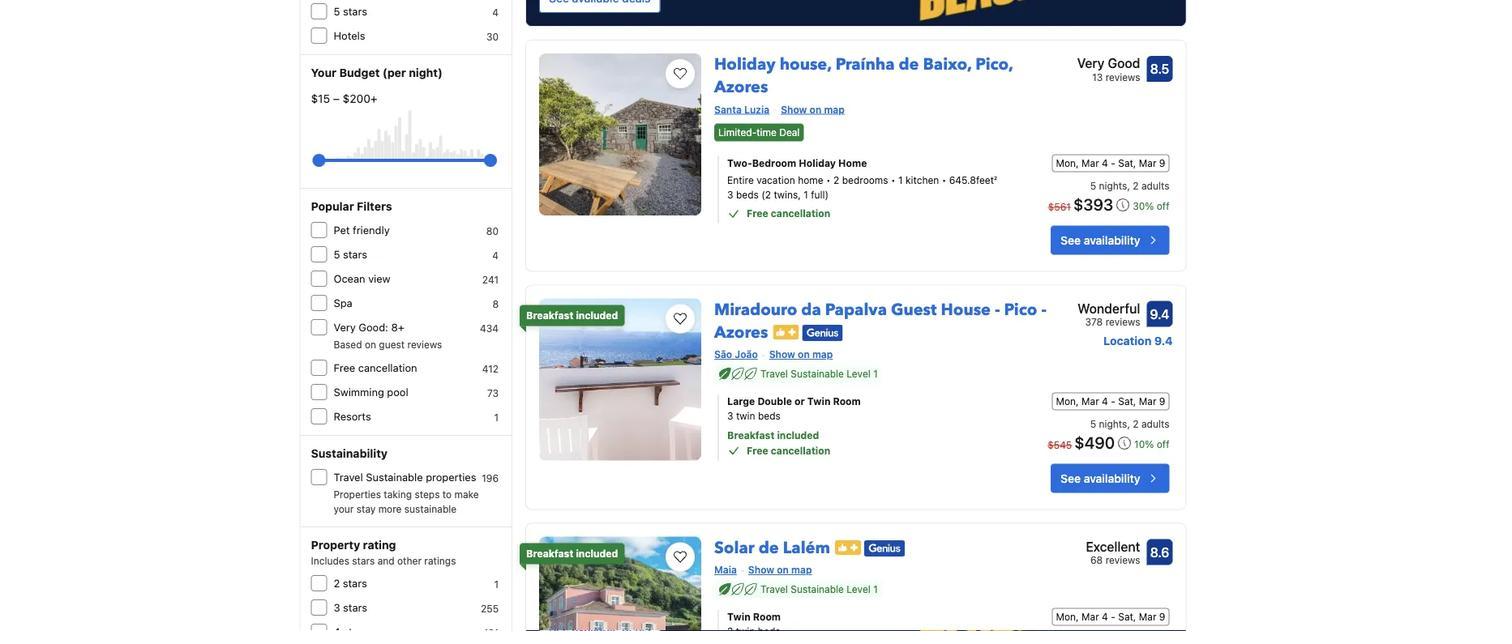 Task type: vqa. For each thing, say whether or not it's contained in the screenshot.
Black Friday Deals image
yes



Task type: locate. For each thing, give the bounding box(es) containing it.
good:
[[359, 322, 388, 334]]

1 vertical spatial level
[[847, 584, 871, 595]]

free cancellation down 3 twin beds breakfast included
[[747, 445, 831, 457]]

9 up 30% off
[[1160, 158, 1166, 169]]

0 vertical spatial de
[[899, 54, 919, 76]]

0 vertical spatial breakfast
[[526, 310, 574, 321]]

santa
[[714, 104, 742, 115]]

mar up 30% off
[[1139, 158, 1157, 169]]

- up $393
[[1111, 158, 1116, 169]]

2 vertical spatial 3
[[334, 602, 340, 614]]

show on map up deal
[[781, 104, 845, 115]]

2 sat, from the top
[[1119, 396, 1137, 407]]

2 horizontal spatial •
[[942, 175, 947, 186]]

1 see availability from the top
[[1061, 233, 1141, 247]]

1 vertical spatial very
[[334, 322, 356, 334]]

reviews down good
[[1106, 71, 1141, 83]]

included
[[576, 310, 618, 321], [777, 430, 819, 441], [576, 548, 618, 560]]

very up based
[[334, 322, 356, 334]]

off right 10%
[[1157, 439, 1170, 450]]

0 vertical spatial 5 stars
[[334, 5, 367, 17]]

378
[[1085, 317, 1103, 328]]

see availability link for $490
[[1051, 464, 1170, 493]]

0 vertical spatial very
[[1077, 56, 1105, 71]]

map for papalva
[[813, 349, 833, 360]]

0 vertical spatial twin
[[808, 396, 831, 407]]

very up 13
[[1077, 56, 1105, 71]]

stars
[[343, 5, 367, 17], [343, 249, 367, 261], [352, 556, 375, 567], [343, 578, 367, 590], [343, 602, 367, 614]]

stars down rating
[[352, 556, 375, 567]]

3 inside 3 twin beds breakfast included
[[727, 411, 734, 422]]

2 adults from the top
[[1142, 419, 1170, 430]]

hotels
[[334, 30, 365, 42]]

68
[[1091, 555, 1103, 566]]

twin room link
[[727, 610, 1002, 625]]

nights for $393
[[1099, 180, 1128, 192]]

reviews
[[1106, 71, 1141, 83], [1106, 317, 1141, 328], [407, 339, 442, 350], [1106, 555, 1141, 566]]

0 vertical spatial nights
[[1099, 180, 1128, 192]]

• up full)
[[826, 175, 831, 186]]

sustainable for miradouro
[[791, 368, 844, 380]]

9 up 10% off
[[1160, 396, 1166, 407]]

0 vertical spatial beds
[[736, 189, 759, 201]]

pico,
[[976, 54, 1013, 76]]

2 vertical spatial sustainable
[[791, 584, 844, 595]]

beds down "double"
[[758, 411, 781, 422]]

1 adults from the top
[[1142, 180, 1170, 192]]

sat, for $393
[[1119, 158, 1137, 169]]

4 up $490 on the right bottom of the page
[[1102, 396, 1108, 407]]

2 vertical spatial mon,
[[1056, 612, 1079, 623]]

1 vertical spatial 9
[[1160, 396, 1166, 407]]

bedroom
[[752, 158, 797, 169]]

3 for 3 twin beds breakfast included
[[727, 411, 734, 422]]

other
[[397, 556, 422, 567]]

travel up the twin room
[[761, 584, 788, 595]]

2 breakfast included from the top
[[526, 548, 618, 560]]

0 vertical spatial see
[[1061, 233, 1081, 247]]

3 left twin
[[727, 411, 734, 422]]

de
[[899, 54, 919, 76], [759, 537, 779, 559]]

1 sat, from the top
[[1119, 158, 1137, 169]]

2 , from the top
[[1128, 419, 1130, 430]]

stars inside property rating includes stars and other ratings
[[352, 556, 375, 567]]

on down "house,"
[[810, 104, 822, 115]]

2 9 from the top
[[1160, 396, 1166, 407]]

travel up "double"
[[761, 368, 788, 380]]

2 vertical spatial mon, mar 4 - sat, mar 9
[[1056, 612, 1166, 623]]

0 vertical spatial 5 nights , 2 adults
[[1091, 180, 1170, 192]]

based on guest reviews
[[334, 339, 442, 350]]

–
[[333, 92, 340, 105]]

1 down 73
[[494, 412, 499, 423]]

free cancellation
[[747, 208, 831, 219], [334, 362, 417, 374], [747, 445, 831, 457]]

1 left kitchen
[[899, 175, 903, 186]]

swimming
[[334, 386, 384, 399]]

mar down 68
[[1082, 612, 1099, 623]]

map
[[824, 104, 845, 115], [813, 349, 833, 360], [792, 565, 812, 576]]

see availability down $490 on the right bottom of the page
[[1061, 472, 1141, 485]]

0 vertical spatial holiday
[[714, 54, 776, 76]]

1 off from the top
[[1157, 200, 1170, 212]]

see availability for $393
[[1061, 233, 1141, 247]]

1 vertical spatial mon,
[[1056, 396, 1079, 407]]

reviews up location
[[1106, 317, 1141, 328]]

group
[[319, 148, 491, 174]]

mar
[[1082, 158, 1099, 169], [1139, 158, 1157, 169], [1082, 396, 1099, 407], [1139, 396, 1157, 407], [1082, 612, 1099, 623], [1139, 612, 1157, 623]]

9.4
[[1150, 306, 1170, 322], [1155, 334, 1173, 347]]

very for good
[[1077, 56, 1105, 71]]

0 vertical spatial ,
[[1128, 180, 1130, 192]]

1 vertical spatial twin
[[727, 612, 751, 623]]

1 vertical spatial availability
[[1084, 472, 1141, 485]]

availability down $490 on the right bottom of the page
[[1084, 472, 1141, 485]]

1 horizontal spatial de
[[899, 54, 919, 76]]

1 mon, from the top
[[1056, 158, 1079, 169]]

0 vertical spatial azores
[[714, 76, 768, 99]]

free down 3 twin beds breakfast included
[[747, 445, 769, 457]]

travel sustainable level 1 up 'or'
[[761, 368, 878, 380]]

mon, mar 4 - sat, mar 9 down 68
[[1056, 612, 1166, 623]]

• right bedrooms
[[891, 175, 896, 186]]

2 nights from the top
[[1099, 419, 1128, 430]]

cancellation down twins,
[[771, 208, 831, 219]]

house
[[941, 299, 991, 321]]

this property is part of our preferred plus program. it's committed to providing outstanding service and excellent value. it'll pay us a higher commission if you make a booking. image
[[773, 325, 799, 340], [773, 325, 799, 340], [835, 541, 861, 555], [835, 541, 861, 555]]

entire
[[727, 175, 754, 186]]

2 5 nights , 2 adults from the top
[[1091, 419, 1170, 430]]

home
[[839, 158, 867, 169]]

0 horizontal spatial room
[[753, 612, 781, 623]]

de inside holiday house, praínha de baixo, pico, azores
[[899, 54, 919, 76]]

1 azores from the top
[[714, 76, 768, 99]]

1 see from the top
[[1061, 233, 1081, 247]]

1 breakfast included from the top
[[526, 310, 618, 321]]

30%
[[1133, 200, 1154, 212]]

joão
[[735, 349, 758, 360]]

1 mon, mar 4 - sat, mar 9 from the top
[[1056, 158, 1166, 169]]

very inside very good 13 reviews
[[1077, 56, 1105, 71]]

0 vertical spatial show on map
[[781, 104, 845, 115]]

sustainable
[[405, 504, 457, 515]]

5 stars up hotels
[[334, 5, 367, 17]]

2 off from the top
[[1157, 439, 1170, 450]]

196
[[482, 473, 499, 484]]

5 stars
[[334, 5, 367, 17], [334, 249, 367, 261]]

2 up 30%
[[1133, 180, 1139, 192]]

1 availability from the top
[[1084, 233, 1141, 247]]

very for good:
[[334, 322, 356, 334]]

holiday up santa luzia on the top
[[714, 54, 776, 76]]

excellent element
[[1086, 537, 1141, 557]]

1 vertical spatial sat,
[[1119, 396, 1137, 407]]

luzia
[[744, 104, 770, 115]]

included for miradouro da papalva guest house - pico - azores
[[576, 310, 618, 321]]

0 vertical spatial level
[[847, 368, 871, 380]]

1 horizontal spatial holiday
[[799, 158, 836, 169]]

sustainable
[[791, 368, 844, 380], [366, 472, 423, 484], [791, 584, 844, 595]]

de right solar
[[759, 537, 779, 559]]

scored 9.4 element
[[1147, 301, 1173, 327]]

8.5
[[1150, 61, 1170, 77]]

0 vertical spatial show
[[781, 104, 807, 115]]

0 vertical spatial off
[[1157, 200, 1170, 212]]

0 vertical spatial sustainable
[[791, 368, 844, 380]]

1 vertical spatial see availability
[[1061, 472, 1141, 485]]

miradouro
[[714, 299, 797, 321]]

1 horizontal spatial very
[[1077, 56, 1105, 71]]

1 vertical spatial included
[[777, 430, 819, 441]]

9 down scored 8.6 element
[[1160, 612, 1166, 623]]

1 vertical spatial breakfast
[[727, 430, 775, 441]]

2 vertical spatial free
[[747, 445, 769, 457]]

limited-
[[719, 127, 757, 138]]

wonderful element
[[1078, 299, 1141, 318]]

breakfast included for miradouro
[[526, 310, 618, 321]]

miradouro da papalva guest house - pico - azores image
[[539, 299, 702, 461]]

azores inside miradouro da papalva guest house - pico - azores
[[714, 321, 768, 344]]

9.4 up the location 9.4 at bottom right
[[1150, 306, 1170, 322]]

1 up large double or twin room link
[[874, 368, 878, 380]]

0 vertical spatial breakfast included
[[526, 310, 618, 321]]

mon, mar 4 - sat, mar 9 up $393
[[1056, 158, 1166, 169]]

1 vertical spatial show on map
[[769, 349, 833, 360]]

2 availability from the top
[[1084, 472, 1141, 485]]

0 vertical spatial sat,
[[1119, 158, 1137, 169]]

1 vertical spatial sustainable
[[366, 472, 423, 484]]

travel for solar
[[761, 584, 788, 595]]

3 down 2 stars
[[334, 602, 340, 614]]

travel sustainable level 1 for lalém
[[761, 584, 878, 595]]

1 see availability link from the top
[[1051, 226, 1170, 255]]

9
[[1160, 158, 1166, 169], [1160, 396, 1166, 407], [1160, 612, 1166, 623]]

stars up 3 stars
[[343, 578, 367, 590]]

1 vertical spatial travel
[[334, 472, 363, 484]]

travel up properties
[[334, 472, 363, 484]]

$490
[[1075, 433, 1115, 452]]

1 vertical spatial free
[[334, 362, 355, 374]]

0 horizontal spatial •
[[826, 175, 831, 186]]

1 vertical spatial room
[[753, 612, 781, 623]]

spa
[[334, 297, 352, 309]]

vacation
[[757, 175, 795, 186]]

reviews inside very good 13 reviews
[[1106, 71, 1141, 83]]

,
[[1128, 180, 1130, 192], [1128, 419, 1130, 430]]

stars up ocean
[[343, 249, 367, 261]]

cancellation down based on guest reviews
[[358, 362, 417, 374]]

1 vertical spatial ,
[[1128, 419, 1130, 430]]

5 up hotels
[[334, 5, 340, 17]]

travel for miradouro
[[761, 368, 788, 380]]

pet friendly
[[334, 224, 390, 236]]

9.4 down scored 9.4 element
[[1155, 334, 1173, 347]]

reviews right guest
[[407, 339, 442, 350]]

1 vertical spatial see
[[1061, 472, 1081, 485]]

2 vertical spatial travel
[[761, 584, 788, 595]]

see availability for $490
[[1061, 472, 1141, 485]]

1
[[899, 175, 903, 186], [804, 189, 808, 201], [874, 368, 878, 380], [494, 412, 499, 423], [494, 579, 499, 590], [874, 584, 878, 595]]

0 horizontal spatial holiday
[[714, 54, 776, 76]]

2 vertical spatial show on map
[[748, 565, 812, 576]]

full)
[[811, 189, 829, 201]]

2
[[834, 175, 840, 186], [1133, 180, 1139, 192], [1133, 419, 1139, 430], [334, 578, 340, 590]]

2 see availability link from the top
[[1051, 464, 1170, 493]]

5
[[334, 5, 340, 17], [1091, 180, 1097, 192], [334, 249, 340, 261], [1091, 419, 1097, 430]]

5 nights , 2 adults up 10%
[[1091, 419, 1170, 430]]

azores up santa luzia on the top
[[714, 76, 768, 99]]

travel sustainable level 1
[[761, 368, 878, 380], [761, 584, 878, 595]]

level up twin room link
[[847, 584, 871, 595]]

sat, for $490
[[1119, 396, 1137, 407]]

, for $490
[[1128, 419, 1130, 430]]

3 down entire
[[727, 189, 734, 201]]

twin down maia
[[727, 612, 751, 623]]

2 see from the top
[[1061, 472, 1081, 485]]

5 stars up ocean
[[334, 249, 367, 261]]

sat, up 10%
[[1119, 396, 1137, 407]]

breakfast
[[526, 310, 574, 321], [727, 430, 775, 441], [526, 548, 574, 560]]

holiday house, praínha de baixo, pico, azores
[[714, 54, 1013, 99]]

2 level from the top
[[847, 584, 871, 595]]

0 vertical spatial travel sustainable level 1
[[761, 368, 878, 380]]

sustainable down lalém
[[791, 584, 844, 595]]

1 vertical spatial breakfast included
[[526, 548, 618, 560]]

on down da
[[798, 349, 810, 360]]

included for solar de lalém
[[576, 548, 618, 560]]

0 vertical spatial 9
[[1160, 158, 1166, 169]]

nights up $393
[[1099, 180, 1128, 192]]

reviews down excellent
[[1106, 555, 1141, 566]]

show on map
[[781, 104, 845, 115], [769, 349, 833, 360], [748, 565, 812, 576]]

2 vertical spatial sat,
[[1119, 612, 1137, 623]]

see availability down $393
[[1061, 233, 1141, 247]]

4 up $393
[[1102, 158, 1108, 169]]

holiday inside holiday house, praínha de baixo, pico, azores
[[714, 54, 776, 76]]

large double or twin room
[[727, 396, 861, 407]]

genius discounts available at this property. image
[[802, 325, 843, 341], [802, 325, 843, 341], [864, 541, 905, 557], [864, 541, 905, 557]]

breakfast included for solar
[[526, 548, 618, 560]]

lalém
[[783, 537, 830, 559]]

breakfast for solar
[[526, 548, 574, 560]]

free
[[747, 208, 769, 219], [334, 362, 355, 374], [747, 445, 769, 457]]

show right joão on the bottom of page
[[769, 349, 795, 360]]

0 vertical spatial travel
[[761, 368, 788, 380]]

5 up $393
[[1091, 180, 1097, 192]]

your
[[334, 504, 354, 515]]

see down $561
[[1061, 233, 1081, 247]]

show on map for lalém
[[748, 565, 812, 576]]

0 vertical spatial see availability
[[1061, 233, 1141, 247]]

level for papalva
[[847, 368, 871, 380]]

0 vertical spatial 3
[[727, 189, 734, 201]]

$545
[[1048, 440, 1072, 451]]

0 vertical spatial availability
[[1084, 233, 1141, 247]]

0 horizontal spatial very
[[334, 322, 356, 334]]

sustainable up taking
[[366, 472, 423, 484]]

1 vertical spatial mon, mar 4 - sat, mar 9
[[1056, 396, 1166, 407]]

1 vertical spatial show
[[769, 349, 795, 360]]

see down $545
[[1061, 472, 1081, 485]]

9 for $490
[[1160, 396, 1166, 407]]

2 vertical spatial breakfast
[[526, 548, 574, 560]]

1 horizontal spatial •
[[891, 175, 896, 186]]

1 travel sustainable level 1 from the top
[[761, 368, 878, 380]]

nights up $490 on the right bottom of the page
[[1099, 419, 1128, 430]]

0 vertical spatial see availability link
[[1051, 226, 1170, 255]]

2 down the includes
[[334, 578, 340, 590]]

mar up 10%
[[1139, 396, 1157, 407]]

1 vertical spatial off
[[1157, 439, 1170, 450]]

mon,
[[1056, 158, 1079, 169], [1056, 396, 1079, 407], [1056, 612, 1079, 623]]

breakfast inside 3 twin beds breakfast included
[[727, 430, 775, 441]]

2 • from the left
[[891, 175, 896, 186]]

see
[[1061, 233, 1081, 247], [1061, 472, 1081, 485]]

sustainable up 'or'
[[791, 368, 844, 380]]

1 vertical spatial 5 stars
[[334, 249, 367, 261]]

1 vertical spatial azores
[[714, 321, 768, 344]]

sat, up 30%
[[1119, 158, 1137, 169]]

large double or twin room link
[[727, 394, 1002, 409]]

2 inside entire vacation home • 2 bedrooms • 1 kitchen • 645.8feet² 3 beds (2 twins, 1 full)
[[834, 175, 840, 186]]

- down excellent 68 reviews
[[1111, 612, 1116, 623]]

0 vertical spatial mon, mar 4 - sat, mar 9
[[1056, 158, 1166, 169]]

0 vertical spatial adults
[[1142, 180, 1170, 192]]

5 nights , 2 adults up 30%
[[1091, 180, 1170, 192]]

0 vertical spatial mon,
[[1056, 158, 1079, 169]]

1 vertical spatial see availability link
[[1051, 464, 1170, 493]]

2 mon, mar 4 - sat, mar 9 from the top
[[1056, 396, 1166, 407]]

guest
[[379, 339, 405, 350]]

2 vertical spatial 9
[[1160, 612, 1166, 623]]

2 azores from the top
[[714, 321, 768, 344]]

1 vertical spatial map
[[813, 349, 833, 360]]

3 inside entire vacation home • 2 bedrooms • 1 kitchen • 645.8feet² 3 beds (2 twins, 1 full)
[[727, 189, 734, 201]]

mon, for $490
[[1056, 396, 1079, 407]]

off
[[1157, 200, 1170, 212], [1157, 439, 1170, 450]]

0 vertical spatial included
[[576, 310, 618, 321]]

0 vertical spatial room
[[833, 396, 861, 407]]

adults up 10% off
[[1142, 419, 1170, 430]]

show on map down solar de lalém
[[748, 565, 812, 576]]

1 vertical spatial beds
[[758, 411, 781, 422]]

1 9 from the top
[[1160, 158, 1166, 169]]

de left baixo,
[[899, 54, 919, 76]]

2 vertical spatial show
[[748, 565, 775, 576]]

5 down pet
[[334, 249, 340, 261]]

your
[[311, 66, 337, 79]]

solar de lalém image
[[539, 537, 702, 632]]

1 vertical spatial holiday
[[799, 158, 836, 169]]

see availability link
[[1051, 226, 1170, 255], [1051, 464, 1170, 493]]

level up large double or twin room link
[[847, 368, 871, 380]]

swimming pool
[[334, 386, 408, 399]]

0 horizontal spatial de
[[759, 537, 779, 559]]

mon, for $393
[[1056, 158, 1079, 169]]

on down very good: 8+ in the left bottom of the page
[[365, 339, 376, 350]]

stars down 2 stars
[[343, 602, 367, 614]]

two-
[[727, 158, 752, 169]]

2 travel sustainable level 1 from the top
[[761, 584, 878, 595]]

very
[[1077, 56, 1105, 71], [334, 322, 356, 334]]

two-bedroom holiday home
[[727, 158, 867, 169]]

- right pico
[[1042, 299, 1047, 321]]

map down da
[[813, 349, 833, 360]]

level for lalém
[[847, 584, 871, 595]]

map down lalém
[[792, 565, 812, 576]]

1 vertical spatial nights
[[1099, 419, 1128, 430]]

1 vertical spatial 5 nights , 2 adults
[[1091, 419, 1170, 430]]

mar up $393
[[1082, 158, 1099, 169]]

2 vertical spatial included
[[576, 548, 618, 560]]

2 down home
[[834, 175, 840, 186]]

• right kitchen
[[942, 175, 947, 186]]

show on map down da
[[769, 349, 833, 360]]

2 see availability from the top
[[1061, 472, 1141, 485]]

1 level from the top
[[847, 368, 871, 380]]

holiday
[[714, 54, 776, 76], [799, 158, 836, 169]]

3 mon, from the top
[[1056, 612, 1079, 623]]

1 vertical spatial de
[[759, 537, 779, 559]]

8+
[[391, 322, 405, 334]]

de inside solar de lalém link
[[759, 537, 779, 559]]

on down solar de lalém
[[777, 565, 789, 576]]

free down based
[[334, 362, 355, 374]]

30% off
[[1133, 200, 1170, 212]]

cancellation down 3 twin beds breakfast included
[[771, 445, 831, 457]]

4 up 30
[[493, 6, 499, 18]]

2 vertical spatial map
[[792, 565, 812, 576]]

travel inside travel sustainable properties 196 properties taking steps to make your stay more sustainable
[[334, 472, 363, 484]]

mon, mar 4 - sat, mar 9 up $490 on the right bottom of the page
[[1056, 396, 1166, 407]]

room down solar de lalém
[[753, 612, 781, 623]]

1 5 nights , 2 adults from the top
[[1091, 180, 1170, 192]]

mar down 8.6
[[1139, 612, 1157, 623]]

reviews inside wonderful 378 reviews
[[1106, 317, 1141, 328]]

room right 'or'
[[833, 396, 861, 407]]

1 , from the top
[[1128, 180, 1130, 192]]

1 vertical spatial travel sustainable level 1
[[761, 584, 878, 595]]

2 mon, from the top
[[1056, 396, 1079, 407]]

1 vertical spatial 3
[[727, 411, 734, 422]]

adults up 30% off
[[1142, 180, 1170, 192]]

1 nights from the top
[[1099, 180, 1128, 192]]

mon, mar 4 - sat, mar 9 for $490
[[1056, 396, 1166, 407]]

wonderful 378 reviews
[[1078, 301, 1141, 328]]

kitchen
[[906, 175, 939, 186]]

property rating includes stars and other ratings
[[311, 539, 456, 567]]

1 vertical spatial adults
[[1142, 419, 1170, 430]]

beds down entire
[[736, 189, 759, 201]]

twins,
[[774, 189, 801, 201]]



Task type: describe. For each thing, give the bounding box(es) containing it.
10%
[[1135, 439, 1154, 450]]

pet
[[334, 224, 350, 236]]

pico
[[1004, 299, 1038, 321]]

0 vertical spatial free
[[747, 208, 769, 219]]

2 vertical spatial cancellation
[[771, 445, 831, 457]]

$200+
[[343, 92, 378, 105]]

0 vertical spatial cancellation
[[771, 208, 831, 219]]

see for $393
[[1061, 233, 1081, 247]]

azores inside holiday house, praínha de baixo, pico, azores
[[714, 76, 768, 99]]

two-bedroom holiday home link
[[727, 156, 1002, 171]]

5 up $490 on the right bottom of the page
[[1091, 419, 1097, 430]]

map for lalém
[[792, 565, 812, 576]]

very good 13 reviews
[[1077, 56, 1141, 83]]

home
[[798, 175, 824, 186]]

solar de lalém link
[[714, 531, 830, 559]]

8
[[493, 298, 499, 310]]

miradouro da papalva guest house - pico - azores link
[[714, 292, 1047, 344]]

3 for 3 stars
[[334, 602, 340, 614]]

availability for $393
[[1084, 233, 1141, 247]]

solar de lalém
[[714, 537, 830, 559]]

5 nights , 2 adults for $393
[[1091, 180, 1170, 192]]

holiday inside two-bedroom holiday home link
[[799, 158, 836, 169]]

deal
[[779, 127, 800, 138]]

3 stars
[[334, 602, 367, 614]]

1 up twin room link
[[874, 584, 878, 595]]

stay
[[357, 504, 376, 515]]

on for maia
[[777, 565, 789, 576]]

taking
[[384, 489, 412, 500]]

more
[[378, 504, 402, 515]]

off for $490
[[1157, 439, 1170, 450]]

rating
[[363, 539, 396, 552]]

steps
[[415, 489, 440, 500]]

off for $393
[[1157, 200, 1170, 212]]

papalva
[[825, 299, 887, 321]]

show for de
[[748, 565, 775, 576]]

stars up hotels
[[343, 5, 367, 17]]

434
[[480, 323, 499, 334]]

2 5 stars from the top
[[334, 249, 367, 261]]

0 vertical spatial free cancellation
[[747, 208, 831, 219]]

show for da
[[769, 349, 795, 360]]

black friday deals image
[[526, 0, 1186, 26]]

property
[[311, 539, 360, 552]]

popular filters
[[311, 200, 392, 213]]

ocean
[[334, 273, 365, 285]]

excellent
[[1086, 539, 1141, 555]]

30
[[487, 31, 499, 42]]

breakfast for miradouro
[[526, 310, 574, 321]]

80
[[486, 225, 499, 237]]

5 nights , 2 adults for $490
[[1091, 419, 1170, 430]]

large
[[727, 396, 755, 407]]

availability for $490
[[1084, 472, 1141, 485]]

twin
[[736, 411, 755, 422]]

reviews inside excellent 68 reviews
[[1106, 555, 1141, 566]]

very good element
[[1077, 54, 1141, 73]]

solar
[[714, 537, 755, 559]]

excellent 68 reviews
[[1086, 539, 1141, 566]]

mon, mar 4 - sat, mar 9 for $393
[[1056, 158, 1166, 169]]

travel sustainable level 1 for papalva
[[761, 368, 878, 380]]

night)
[[409, 66, 443, 79]]

to
[[443, 489, 452, 500]]

see availability link for $393
[[1051, 226, 1170, 255]]

, for $393
[[1128, 180, 1130, 192]]

and
[[378, 556, 395, 567]]

2 stars
[[334, 578, 367, 590]]

see for $490
[[1061, 472, 1081, 485]]

0 vertical spatial 9.4
[[1150, 306, 1170, 322]]

- left pico
[[995, 299, 1000, 321]]

santa luzia
[[714, 104, 770, 115]]

time
[[757, 127, 777, 138]]

$393
[[1074, 195, 1114, 214]]

3 sat, from the top
[[1119, 612, 1137, 623]]

$561
[[1048, 201, 1071, 213]]

scored 8.5 element
[[1147, 56, 1173, 82]]

1 up the 255
[[494, 579, 499, 590]]

limited-time deal
[[719, 127, 800, 138]]

adults for $490
[[1142, 419, 1170, 430]]

your budget (per night)
[[311, 66, 443, 79]]

sustainable inside travel sustainable properties 196 properties taking steps to make your stay more sustainable
[[366, 472, 423, 484]]

sustainability
[[311, 447, 388, 461]]

(per
[[383, 66, 406, 79]]

beds inside 3 twin beds breakfast included
[[758, 411, 781, 422]]

são joão
[[714, 349, 758, 360]]

good
[[1108, 56, 1141, 71]]

on for são joão
[[798, 349, 810, 360]]

pool
[[387, 386, 408, 399]]

included inside 3 twin beds breakfast included
[[777, 430, 819, 441]]

make
[[455, 489, 479, 500]]

twin room
[[727, 612, 781, 623]]

- up $490 on the right bottom of the page
[[1111, 396, 1116, 407]]

filters
[[357, 200, 392, 213]]

8.6
[[1150, 545, 1170, 560]]

bedrooms
[[842, 175, 888, 186]]

9 for $393
[[1160, 158, 1166, 169]]

2 up 10%
[[1133, 419, 1139, 430]]

very good: 8+
[[334, 322, 405, 334]]

13
[[1093, 71, 1103, 83]]

nights for $490
[[1099, 419, 1128, 430]]

3 twin beds breakfast included
[[727, 411, 819, 441]]

4 down 68
[[1102, 612, 1108, 623]]

includes
[[311, 556, 350, 567]]

travel sustainable properties 196 properties taking steps to make your stay more sustainable
[[334, 472, 499, 515]]

3 • from the left
[[942, 175, 947, 186]]

on for santa luzia
[[810, 104, 822, 115]]

255
[[481, 603, 499, 615]]

holiday house, praínha de baixo, pico, azores image
[[539, 54, 702, 216]]

1 horizontal spatial twin
[[808, 396, 831, 407]]

$15
[[311, 92, 330, 105]]

miradouro da papalva guest house - pico - azores
[[714, 299, 1047, 344]]

location 9.4
[[1104, 334, 1173, 347]]

0 vertical spatial map
[[824, 104, 845, 115]]

0 horizontal spatial twin
[[727, 612, 751, 623]]

412
[[482, 363, 499, 375]]

ocean view
[[334, 273, 391, 285]]

1 5 stars from the top
[[334, 5, 367, 17]]

da
[[801, 299, 821, 321]]

baixo,
[[923, 54, 972, 76]]

view
[[368, 273, 391, 285]]

guest
[[891, 299, 937, 321]]

1 vertical spatial cancellation
[[358, 362, 417, 374]]

holiday house, praínha de baixo, pico, azores link
[[714, 47, 1013, 99]]

resorts
[[334, 411, 371, 423]]

1 horizontal spatial room
[[833, 396, 861, 407]]

645.8feet²
[[949, 175, 998, 186]]

mar up $490 on the right bottom of the page
[[1082, 396, 1099, 407]]

3 mon, mar 4 - sat, mar 9 from the top
[[1056, 612, 1166, 623]]

ratings
[[424, 556, 456, 567]]

1 • from the left
[[826, 175, 831, 186]]

1 left full)
[[804, 189, 808, 201]]

entire vacation home • 2 bedrooms • 1 kitchen • 645.8feet² 3 beds (2 twins, 1 full)
[[727, 175, 998, 201]]

1 vertical spatial free cancellation
[[334, 362, 417, 374]]

scored 8.6 element
[[1147, 540, 1173, 565]]

adults for $393
[[1142, 180, 1170, 192]]

4 down 80
[[493, 250, 499, 261]]

beds inside entire vacation home • 2 bedrooms • 1 kitchen • 645.8feet² 3 beds (2 twins, 1 full)
[[736, 189, 759, 201]]

friendly
[[353, 224, 390, 236]]

1 vertical spatial 9.4
[[1155, 334, 1173, 347]]

show on map for papalva
[[769, 349, 833, 360]]

2 vertical spatial free cancellation
[[747, 445, 831, 457]]

sustainable for solar
[[791, 584, 844, 595]]

3 9 from the top
[[1160, 612, 1166, 623]]

241
[[482, 274, 499, 285]]

budget
[[339, 66, 380, 79]]

são
[[714, 349, 732, 360]]



